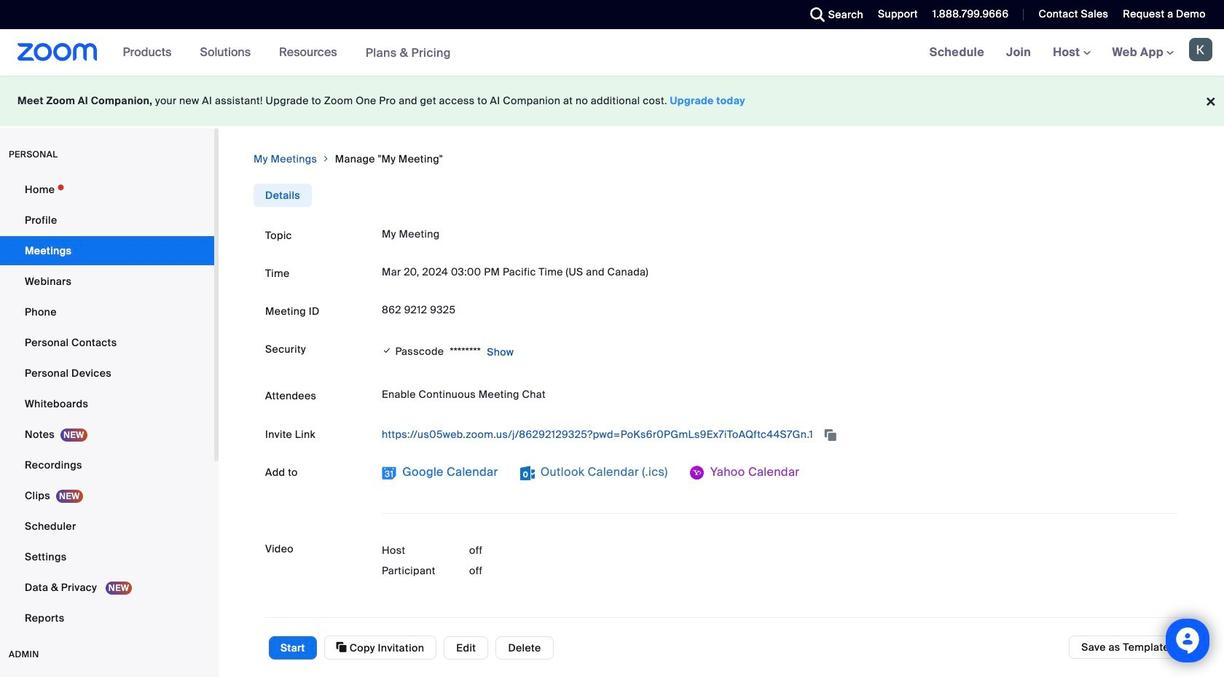 Task type: locate. For each thing, give the bounding box(es) containing it.
application
[[382, 423, 1178, 446]]

footer
[[0, 76, 1225, 126]]

manage my meeting tab control tab list
[[254, 184, 312, 207]]

manage my meeting navigation
[[254, 152, 1190, 166]]

add to google calendar image
[[382, 466, 397, 480]]

checked image
[[382, 343, 392, 358]]

product information navigation
[[112, 29, 462, 77]]

tab
[[254, 184, 312, 207]]

personal menu menu
[[0, 175, 214, 634]]

banner
[[0, 29, 1225, 77]]



Task type: vqa. For each thing, say whether or not it's contained in the screenshot.
Add to Yahoo Calendar icon
yes



Task type: describe. For each thing, give the bounding box(es) containing it.
right image
[[322, 152, 331, 166]]

add to yahoo calendar image
[[690, 466, 705, 480]]

copy image
[[336, 641, 347, 654]]

zoom logo image
[[17, 43, 97, 61]]

profile picture image
[[1190, 38, 1213, 61]]

meetings navigation
[[919, 29, 1225, 77]]

add to outlook calendar (.ics) image
[[520, 466, 535, 480]]



